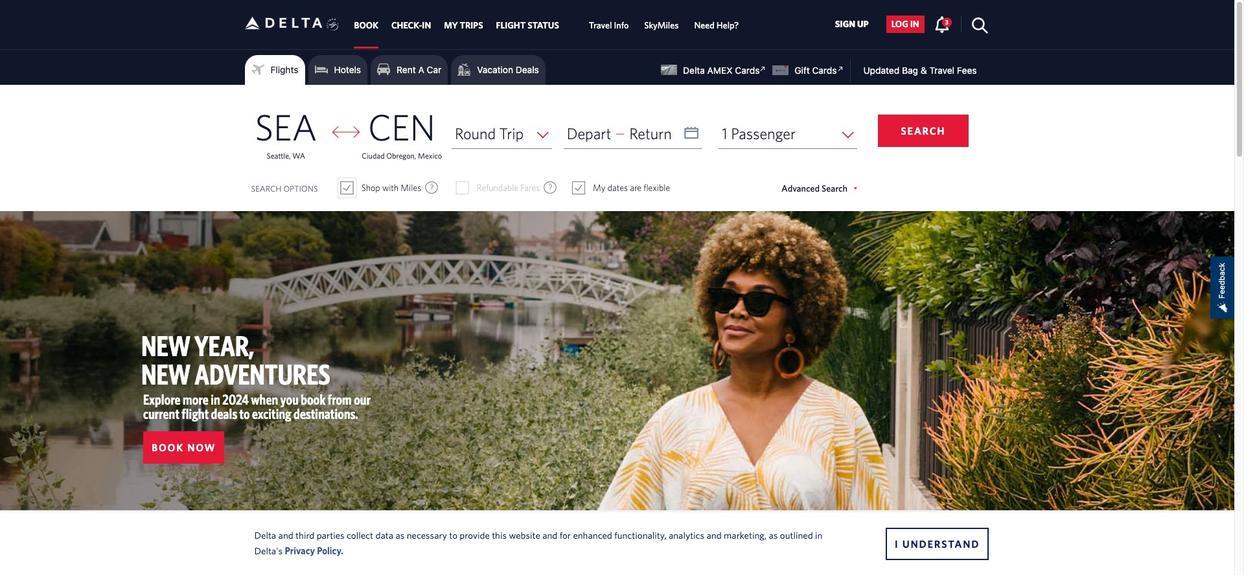 Task type: locate. For each thing, give the bounding box(es) containing it.
necessary
[[407, 530, 447, 541]]

this
[[492, 530, 507, 541]]

2 cards from the left
[[813, 65, 837, 76]]

flight status link
[[496, 14, 559, 37]]

0 horizontal spatial as
[[396, 530, 405, 541]]

seattle,
[[267, 151, 291, 160]]

1 cards from the left
[[735, 65, 760, 76]]

0 horizontal spatial search
[[251, 184, 282, 194]]

0 horizontal spatial in
[[211, 392, 220, 408]]

book right skyteam 'image'
[[354, 20, 379, 31]]

Shop with Miles checkbox
[[341, 182, 353, 194]]

shop
[[361, 183, 380, 193]]

book
[[354, 20, 379, 31], [152, 442, 184, 454]]

1 vertical spatial search
[[251, 184, 282, 194]]

vacation deals link
[[458, 60, 539, 80]]

book now
[[152, 442, 216, 454]]

provide
[[460, 530, 490, 541]]

check-in link
[[392, 14, 431, 37]]

privacy policy.
[[285, 545, 344, 557]]

wa
[[293, 151, 305, 160]]

0 vertical spatial book
[[354, 20, 379, 31]]

travel right the &
[[930, 65, 955, 76]]

to right deals
[[240, 406, 250, 422]]

book inside tab list
[[354, 20, 379, 31]]

depart
[[567, 124, 611, 143]]

round trip
[[455, 124, 524, 143]]

2 as from the left
[[769, 530, 778, 541]]

and right 'analytics'
[[707, 530, 722, 541]]

need
[[695, 20, 715, 31]]

adventures
[[195, 358, 330, 391]]

as
[[396, 530, 405, 541], [769, 530, 778, 541]]

skymiles
[[645, 20, 679, 31]]

in inside button
[[911, 19, 920, 29]]

my
[[593, 183, 606, 193]]

0 horizontal spatial to
[[240, 406, 250, 422]]

passenger
[[731, 124, 796, 143]]

and
[[278, 530, 293, 541], [543, 530, 558, 541], [707, 530, 722, 541]]

sign up
[[835, 19, 869, 29]]

website
[[509, 530, 540, 541]]

explore
[[143, 392, 181, 408]]

in right more
[[211, 392, 220, 408]]

delta inside the delta amex cards link
[[683, 65, 705, 76]]

for
[[560, 530, 571, 541]]

1 vertical spatial to
[[449, 530, 458, 541]]

0 vertical spatial delta
[[683, 65, 705, 76]]

up
[[858, 19, 869, 29]]

1 horizontal spatial cards
[[813, 65, 837, 76]]

help?
[[717, 20, 739, 31]]

analytics
[[669, 530, 705, 541]]

1 horizontal spatial and
[[543, 530, 558, 541]]

to left provide
[[449, 530, 458, 541]]

advanced search
[[782, 183, 848, 194]]

and left the for
[[543, 530, 558, 541]]

search down the &
[[901, 125, 946, 137]]

tab list
[[348, 0, 747, 49]]

and left "third" on the left of the page
[[278, 530, 293, 541]]

delta for delta and third parties collect data as necessary to provide this website and for enhanced functionality, analytics and marketing, as outlined in delta's
[[254, 530, 276, 541]]

3
[[945, 18, 949, 26]]

search button
[[878, 115, 969, 147]]

0 horizontal spatial book
[[152, 442, 184, 454]]

in right outlined
[[815, 530, 823, 541]]

0 vertical spatial travel
[[589, 20, 612, 31]]

1 vertical spatial delta
[[254, 530, 276, 541]]

0 horizontal spatial and
[[278, 530, 293, 541]]

policy.
[[317, 545, 344, 557]]

1 vertical spatial book
[[152, 442, 184, 454]]

travel inside tab list
[[589, 20, 612, 31]]

fares
[[521, 183, 540, 193]]

search inside search button
[[901, 125, 946, 137]]

1 horizontal spatial in
[[815, 530, 823, 541]]

book left now
[[152, 442, 184, 454]]

0 vertical spatial search
[[901, 125, 946, 137]]

2 horizontal spatial in
[[911, 19, 920, 29]]

when
[[251, 392, 278, 408]]

2 vertical spatial in
[[815, 530, 823, 541]]

None text field
[[564, 119, 702, 149]]

1 and from the left
[[278, 530, 293, 541]]

now
[[188, 442, 216, 454]]

0 horizontal spatial cards
[[735, 65, 760, 76]]

0 horizontal spatial travel
[[589, 20, 612, 31]]

2 horizontal spatial and
[[707, 530, 722, 541]]

our
[[354, 392, 371, 408]]

refundable
[[477, 183, 519, 193]]

search options
[[251, 184, 318, 194]]

flights
[[271, 64, 299, 75]]

in
[[911, 19, 920, 29], [211, 392, 220, 408], [815, 530, 823, 541]]

privacy policy. link
[[285, 545, 344, 557]]

round
[[455, 124, 496, 143]]

1 horizontal spatial to
[[449, 530, 458, 541]]

1
[[722, 124, 728, 143]]

this link opens another site in a new window that may not follow the same accessibility policies as delta air lines. image
[[835, 63, 847, 75]]

1 horizontal spatial search
[[901, 125, 946, 137]]

0 horizontal spatial delta
[[254, 530, 276, 541]]

delta up delta's
[[254, 530, 276, 541]]

flight
[[496, 20, 526, 31]]

1 passenger
[[722, 124, 796, 143]]

fees
[[957, 65, 977, 76]]

understand
[[903, 538, 980, 550]]

book now link
[[143, 432, 225, 464]]

cards right gift
[[813, 65, 837, 76]]

advanced search link
[[782, 183, 857, 194]]

Refundable Fares checkbox
[[457, 182, 469, 194]]

to
[[240, 406, 250, 422], [449, 530, 458, 541]]

travel left info
[[589, 20, 612, 31]]

cards
[[735, 65, 760, 76], [813, 65, 837, 76]]

delta left amex in the right of the page
[[683, 65, 705, 76]]

refundable fares
[[477, 183, 540, 193]]

delta air lines image
[[245, 3, 322, 43]]

in right "log"
[[911, 19, 920, 29]]

as left outlined
[[769, 530, 778, 541]]

search left options
[[251, 184, 282, 194]]

0 vertical spatial to
[[240, 406, 250, 422]]

1 horizontal spatial as
[[769, 530, 778, 541]]

flight
[[182, 406, 209, 422]]

1 vertical spatial in
[[211, 392, 220, 408]]

enhanced
[[573, 530, 612, 541]]

log
[[892, 19, 909, 29]]

updated
[[864, 65, 900, 76]]

to inside explore more in 2024 when you book from our current flight deals to exciting destinations.
[[240, 406, 250, 422]]

delta inside the delta and third parties collect data as necessary to provide this website and for enhanced functionality, analytics and marketing, as outlined in delta's
[[254, 530, 276, 541]]

log in button
[[887, 15, 925, 33]]

in inside explore more in 2024 when you book from our current flight deals to exciting destinations.
[[211, 392, 220, 408]]

1 horizontal spatial delta
[[683, 65, 705, 76]]

0 vertical spatial in
[[911, 19, 920, 29]]

1 new from the top
[[141, 329, 191, 362]]

travel
[[589, 20, 612, 31], [930, 65, 955, 76]]

sign up link
[[830, 15, 874, 33]]

2 and from the left
[[543, 530, 558, 541]]

cards right amex in the right of the page
[[735, 65, 760, 76]]

as right data
[[396, 530, 405, 541]]

a
[[418, 64, 424, 75]]

1 horizontal spatial book
[[354, 20, 379, 31]]

book
[[301, 392, 326, 408]]

destinations.
[[294, 406, 358, 422]]

2 new from the top
[[141, 358, 191, 391]]

sea
[[255, 106, 317, 148]]

miles
[[401, 183, 422, 193]]

in inside the delta and third parties collect data as necessary to provide this website and for enhanced functionality, analytics and marketing, as outlined in delta's
[[815, 530, 823, 541]]

my dates are flexible
[[593, 183, 670, 193]]

1 horizontal spatial travel
[[930, 65, 955, 76]]

3 link
[[935, 15, 952, 32]]

skyteam image
[[327, 4, 339, 45]]



Task type: describe. For each thing, give the bounding box(es) containing it.
tab list containing book
[[348, 0, 747, 49]]

gift cards link
[[773, 63, 847, 76]]

1 vertical spatial travel
[[930, 65, 955, 76]]

explore more in 2024 when you book from our current flight deals to exciting destinations.
[[143, 392, 371, 422]]

i
[[895, 538, 899, 550]]

need help? link
[[695, 14, 739, 37]]

Round Trip field
[[452, 119, 552, 149]]

rent a car
[[397, 64, 442, 75]]

info
[[614, 20, 629, 31]]

privacy
[[285, 545, 315, 557]]

in
[[422, 20, 431, 31]]

deals
[[516, 64, 539, 75]]

delta amex cards link
[[661, 63, 770, 76]]

mexico
[[418, 151, 442, 160]]

delta and third parties collect data as necessary to provide this website and for enhanced functionality, analytics and marketing, as outlined in delta's
[[254, 530, 823, 557]]

outlined
[[780, 530, 813, 541]]

from
[[328, 392, 352, 408]]

delta amex cards
[[683, 65, 760, 76]]

travel info
[[589, 20, 629, 31]]

collect
[[347, 530, 373, 541]]

rent a car link
[[377, 60, 442, 80]]

2024
[[222, 392, 249, 408]]

trips
[[460, 20, 483, 31]]

return
[[630, 124, 672, 143]]

exciting
[[252, 406, 292, 422]]

my trips link
[[444, 14, 483, 37]]

obregon,
[[386, 151, 416, 160]]

i understand button
[[886, 528, 989, 560]]

search for search
[[901, 125, 946, 137]]

advanced
[[782, 183, 820, 194]]

book link
[[354, 14, 379, 37]]

none text field inside book tab panel
[[564, 119, 702, 149]]

deals
[[211, 406, 237, 422]]

skymiles link
[[645, 14, 679, 37]]

you
[[280, 392, 299, 408]]

parties
[[317, 530, 345, 541]]

more
[[183, 392, 209, 408]]

sea seattle, wa
[[255, 106, 317, 160]]

rent
[[397, 64, 416, 75]]

explore more in 2024 when you book from our current flight deals to exciting destinations. link
[[143, 392, 371, 422]]

this link opens another site in a new window that may not follow the same accessibility policies as delta air lines. image
[[757, 63, 770, 75]]

dates
[[608, 183, 628, 193]]

travel info link
[[589, 14, 629, 37]]

need help?
[[695, 20, 739, 31]]

amex
[[708, 65, 733, 76]]

flexible
[[644, 183, 670, 193]]

flights link
[[251, 60, 299, 80]]

my trips
[[444, 20, 483, 31]]

functionality,
[[615, 530, 667, 541]]

My dates are flexible checkbox
[[573, 182, 585, 194]]

car
[[427, 64, 442, 75]]

vacation deals
[[477, 64, 539, 75]]

book for book now
[[152, 442, 184, 454]]

data
[[376, 530, 393, 541]]

year,
[[195, 329, 254, 362]]

vacation
[[477, 64, 513, 75]]

flight status
[[496, 20, 559, 31]]

hotels
[[334, 64, 361, 75]]

current
[[143, 406, 180, 422]]

delta for delta amex cards
[[683, 65, 705, 76]]

cen ciudad obregon, mexico
[[362, 106, 442, 160]]

shop with miles
[[361, 183, 422, 193]]

are
[[630, 183, 642, 193]]

with
[[382, 183, 399, 193]]

updated bag & travel fees link
[[851, 65, 977, 76]]

book tab panel
[[0, 85, 1235, 211]]

sign
[[835, 19, 856, 29]]

search for search options
[[251, 184, 282, 194]]

book for book
[[354, 20, 379, 31]]

i understand
[[895, 538, 980, 550]]

1 Passenger field
[[719, 119, 857, 149]]

gift cards
[[795, 65, 837, 76]]

check-in
[[392, 20, 431, 31]]

third
[[296, 530, 315, 541]]

options
[[284, 184, 318, 194]]

ciudad
[[362, 151, 385, 160]]

hotels link
[[315, 60, 361, 80]]

3 and from the left
[[707, 530, 722, 541]]

search
[[822, 183, 848, 194]]

log in
[[892, 19, 920, 29]]

trip
[[500, 124, 524, 143]]

to inside the delta and third parties collect data as necessary to provide this website and for enhanced functionality, analytics and marketing, as outlined in delta's
[[449, 530, 458, 541]]

cen
[[368, 106, 436, 148]]

1 as from the left
[[396, 530, 405, 541]]

new year, new adventures
[[141, 329, 330, 391]]



Task type: vqa. For each thing, say whether or not it's contained in the screenshot.
second This link opens another site in a new window that may not follow the same accessibility policies as Delta Air Lines. image
yes



